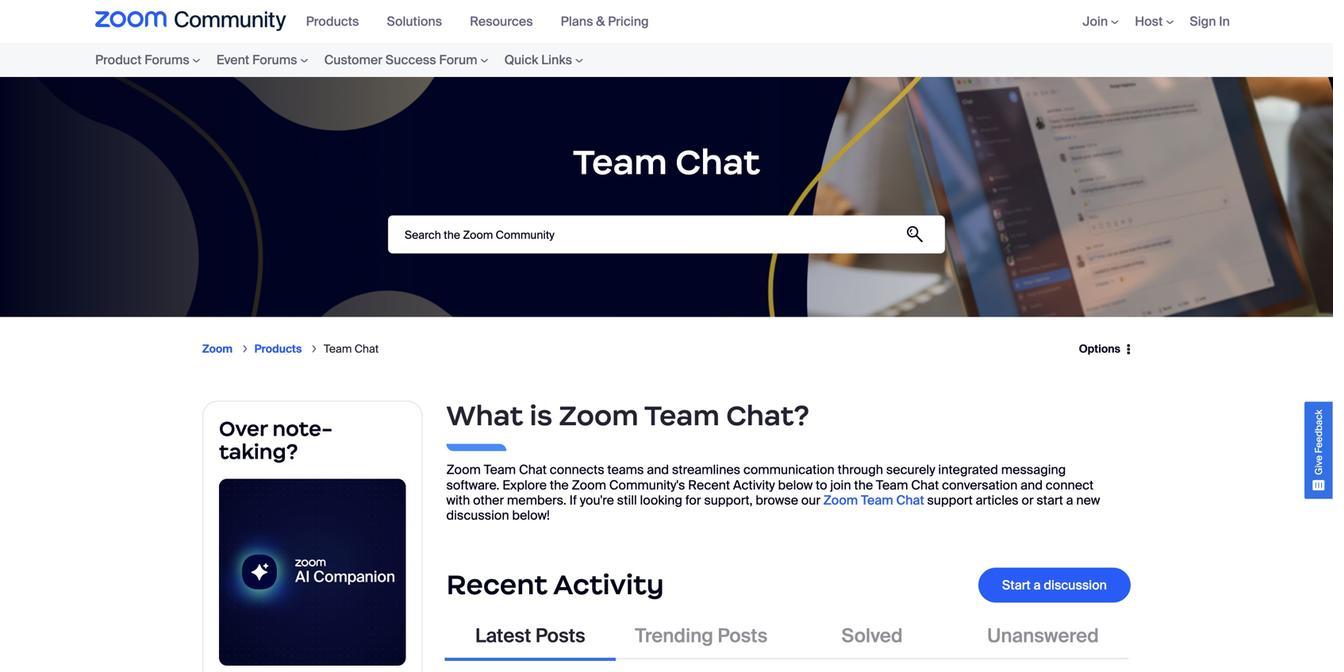 Task type: vqa. For each thing, say whether or not it's contained in the screenshot.
note- on the bottom left of the page
yes



Task type: locate. For each thing, give the bounding box(es) containing it.
unanswered
[[987, 624, 1099, 648]]

1 horizontal spatial discussion
[[1044, 577, 1107, 593]]

zoom team chat
[[821, 492, 927, 509]]

team
[[573, 140, 667, 184], [324, 342, 352, 356], [644, 398, 720, 433], [484, 462, 516, 478], [876, 477, 908, 493], [861, 492, 893, 509]]

products for topmost products "link"
[[306, 13, 359, 30]]

1 vertical spatial discussion
[[1044, 577, 1107, 593]]

1 horizontal spatial a
[[1066, 492, 1073, 509]]

posts for trending posts
[[718, 624, 768, 648]]

0 horizontal spatial team chat
[[324, 342, 379, 356]]

2 forums from the left
[[252, 52, 297, 68]]

recent inside zoom team chat connects teams and streamlines communication through securely integrated messaging software. explore the zoom community's recent activity below to join the team chat conversation and connect with other members. if you're still looking for support, browse our
[[688, 477, 730, 493]]

the right join
[[854, 477, 873, 493]]

a left new
[[1066, 492, 1073, 509]]

still
[[617, 492, 637, 509]]

1 horizontal spatial the
[[854, 477, 873, 493]]

forums down the community.title image
[[145, 52, 189, 68]]

and
[[647, 462, 669, 478], [1021, 477, 1043, 493]]

resources
[[470, 13, 533, 30]]

0 vertical spatial discussion
[[446, 507, 509, 524]]

chat inside list
[[355, 342, 379, 356]]

plans
[[561, 13, 593, 30]]

a right "start"
[[1034, 577, 1041, 593]]

members.
[[507, 492, 566, 509]]

discussion inside start a discussion link
[[1044, 577, 1107, 593]]

latest posts
[[475, 624, 585, 648]]

explore
[[503, 477, 547, 493]]

products link
[[306, 13, 371, 30], [254, 342, 302, 356]]

plans & pricing
[[561, 13, 649, 30]]

is
[[530, 398, 553, 433]]

articles
[[976, 492, 1019, 509]]

1 vertical spatial a
[[1034, 577, 1041, 593]]

1 vertical spatial products
[[254, 342, 302, 356]]

success
[[386, 52, 436, 68]]

in
[[1219, 13, 1230, 30]]

integrated
[[938, 462, 998, 478]]

zoom for zoom team chat
[[824, 492, 858, 509]]

products right zoom link
[[254, 342, 302, 356]]

our
[[801, 492, 821, 509]]

1 posts from the left
[[536, 624, 585, 648]]

1 horizontal spatial activity
[[733, 477, 775, 493]]

product
[[95, 52, 142, 68]]

2 posts from the left
[[718, 624, 768, 648]]

1 horizontal spatial products link
[[306, 13, 371, 30]]

teams
[[607, 462, 644, 478]]

forums
[[145, 52, 189, 68], [252, 52, 297, 68]]

heading
[[446, 401, 1131, 417]]

zoom for zoom team chat connects teams and streamlines communication through securely integrated messaging software. explore the zoom community's recent activity below to join the team chat conversation and connect with other members. if you're still looking for support, browse our
[[446, 462, 481, 478]]

recent
[[688, 477, 730, 493], [446, 568, 548, 602]]

sign in
[[1190, 13, 1230, 30]]

products up customer
[[306, 13, 359, 30]]

None submit
[[897, 216, 933, 253]]

list
[[202, 329, 1069, 369]]

products
[[306, 13, 359, 30], [254, 342, 302, 356]]

1 vertical spatial recent
[[446, 568, 548, 602]]

the
[[550, 477, 569, 493], [854, 477, 873, 493]]

and right articles
[[1021, 477, 1043, 493]]

activity
[[733, 477, 775, 493], [553, 568, 664, 602]]

product forums
[[95, 52, 189, 68]]

customer success forum
[[324, 52, 477, 68]]

discussion right "start"
[[1044, 577, 1107, 593]]

1 forums from the left
[[145, 52, 189, 68]]

0 horizontal spatial forums
[[145, 52, 189, 68]]

you're
[[580, 492, 614, 509]]

if
[[569, 492, 577, 509]]

team chat
[[573, 140, 760, 184], [324, 342, 379, 356]]

plans & pricing link
[[561, 13, 661, 30]]

support articles or start a new discussion below!
[[446, 492, 1100, 524]]

1 horizontal spatial forums
[[252, 52, 297, 68]]

software.
[[446, 477, 500, 493]]

recent up latest
[[446, 568, 548, 602]]

chat
[[676, 140, 760, 184], [355, 342, 379, 356], [519, 462, 547, 478], [911, 477, 939, 493], [896, 492, 924, 509]]

discussion down software.
[[446, 507, 509, 524]]

discussion
[[446, 507, 509, 524], [1044, 577, 1107, 593]]

&
[[596, 13, 605, 30]]

1 vertical spatial activity
[[553, 568, 664, 602]]

products link right zoom link
[[254, 342, 302, 356]]

to
[[816, 477, 827, 493]]

menu bar
[[298, 0, 669, 43], [1059, 0, 1238, 43], [63, 43, 623, 77]]

1 horizontal spatial posts
[[718, 624, 768, 648]]

connect
[[1046, 477, 1094, 493]]

the left 'if' on the left
[[550, 477, 569, 493]]

0 horizontal spatial products
[[254, 342, 302, 356]]

0 vertical spatial team chat
[[573, 140, 760, 184]]

start a discussion link
[[978, 568, 1131, 603]]

0 horizontal spatial activity
[[553, 568, 664, 602]]

host link
[[1135, 13, 1174, 30]]

menu bar containing products
[[298, 0, 669, 43]]

pricing
[[608, 13, 649, 30]]

forums right event on the top
[[252, 52, 297, 68]]

0 horizontal spatial the
[[550, 477, 569, 493]]

start
[[1002, 577, 1031, 593]]

1 horizontal spatial team chat
[[573, 140, 760, 184]]

a
[[1066, 492, 1073, 509], [1034, 577, 1041, 593]]

recent right looking
[[688, 477, 730, 493]]

products inside list
[[254, 342, 302, 356]]

community's
[[609, 477, 685, 493]]

0 vertical spatial recent
[[688, 477, 730, 493]]

0 vertical spatial a
[[1066, 492, 1073, 509]]

0 vertical spatial products link
[[306, 13, 371, 30]]

posts down "recent activity"
[[536, 624, 585, 648]]

0 vertical spatial products
[[306, 13, 359, 30]]

solutions link
[[387, 13, 454, 30]]

products inside 'menu bar'
[[306, 13, 359, 30]]

0 vertical spatial activity
[[733, 477, 775, 493]]

forums for event forums
[[252, 52, 297, 68]]

1 vertical spatial team chat
[[324, 342, 379, 356]]

support,
[[704, 492, 753, 509]]

1 vertical spatial products link
[[254, 342, 302, 356]]

customer
[[324, 52, 383, 68]]

1 horizontal spatial recent
[[688, 477, 730, 493]]

zoom
[[202, 342, 233, 356], [559, 398, 639, 433], [446, 462, 481, 478], [572, 477, 606, 493], [824, 492, 858, 509]]

products link up customer
[[306, 13, 371, 30]]

posts
[[536, 624, 585, 648], [718, 624, 768, 648]]

list containing zoom
[[202, 329, 1069, 369]]

start
[[1037, 492, 1063, 509]]

and up looking
[[647, 462, 669, 478]]

0 horizontal spatial posts
[[536, 624, 585, 648]]

0 horizontal spatial discussion
[[446, 507, 509, 524]]

1 horizontal spatial products
[[306, 13, 359, 30]]

event forums
[[216, 52, 297, 68]]

posts right trending
[[718, 624, 768, 648]]

through
[[838, 462, 883, 478]]

looking
[[640, 492, 682, 509]]

what
[[446, 398, 523, 433]]



Task type: describe. For each thing, give the bounding box(es) containing it.
connects
[[550, 462, 604, 478]]

note-
[[272, 416, 333, 442]]

for
[[685, 492, 701, 509]]

over note- taking?
[[219, 416, 333, 464]]

messaging
[[1001, 462, 1066, 478]]

join link
[[1083, 13, 1119, 30]]

below
[[778, 477, 813, 493]]

browse
[[756, 492, 798, 509]]

host
[[1135, 13, 1163, 30]]

quick links
[[504, 52, 572, 68]]

forums for product forums
[[145, 52, 189, 68]]

below!
[[512, 507, 550, 524]]

communication
[[743, 462, 835, 478]]

forum
[[439, 52, 477, 68]]

zoom team chat connects teams and streamlines communication through securely integrated messaging software. explore the zoom community's recent activity below to join the team chat conversation and connect with other members. if you're still looking for support, browse our
[[446, 462, 1094, 509]]

0 horizontal spatial and
[[647, 462, 669, 478]]

join
[[830, 477, 851, 493]]

or
[[1022, 492, 1034, 509]]

recent activity
[[446, 568, 664, 602]]

products for the left products "link"
[[254, 342, 302, 356]]

2 the from the left
[[854, 477, 873, 493]]

options button
[[1069, 333, 1131, 365]]

1 horizontal spatial and
[[1021, 477, 1043, 493]]

quick
[[504, 52, 538, 68]]

securely
[[886, 462, 935, 478]]

activity inside zoom team chat connects teams and streamlines communication through securely integrated messaging software. explore the zoom community's recent activity below to join the team chat conversation and connect with other members. if you're still looking for support, browse our
[[733, 477, 775, 493]]

links
[[541, 52, 572, 68]]

product forums link
[[95, 43, 209, 77]]

zoom for zoom link
[[202, 342, 233, 356]]

trending posts
[[635, 624, 768, 648]]

0 horizontal spatial recent
[[446, 568, 548, 602]]

a inside support articles or start a new discussion below!
[[1066, 492, 1073, 509]]

zoom link
[[202, 342, 233, 356]]

1 the from the left
[[550, 477, 569, 493]]

event forums link
[[209, 43, 316, 77]]

streamlines
[[672, 462, 740, 478]]

posts for latest posts
[[536, 624, 585, 648]]

sign
[[1190, 13, 1216, 30]]

Search text field
[[388, 215, 945, 254]]

taking?
[[219, 439, 298, 464]]

menu bar containing product forums
[[63, 43, 623, 77]]

0 horizontal spatial products link
[[254, 342, 302, 356]]

chat?
[[726, 398, 809, 433]]

join
[[1083, 13, 1108, 30]]

with
[[446, 492, 470, 509]]

0 horizontal spatial a
[[1034, 577, 1041, 593]]

solutions
[[387, 13, 442, 30]]

options
[[1079, 341, 1121, 356]]

latest
[[475, 624, 531, 648]]

community.title image
[[95, 11, 286, 32]]

resources link
[[470, 13, 545, 30]]

discussion inside support articles or start a new discussion below!
[[446, 507, 509, 524]]

support
[[927, 492, 973, 509]]

team chat inside list
[[324, 342, 379, 356]]

quick links link
[[496, 43, 591, 77]]

customer success forum link
[[316, 43, 496, 77]]

other
[[473, 492, 504, 509]]

zoom team chat link
[[821, 492, 927, 509]]

solved
[[842, 624, 903, 648]]

event
[[216, 52, 249, 68]]

menu bar containing join
[[1059, 0, 1238, 43]]

what is zoom team chat?
[[446, 398, 809, 433]]

over
[[219, 416, 268, 442]]

sign in link
[[1190, 13, 1230, 30]]

trending
[[635, 624, 713, 648]]

new
[[1076, 492, 1100, 509]]

start a discussion
[[1002, 577, 1107, 593]]

conversation
[[942, 477, 1018, 493]]



